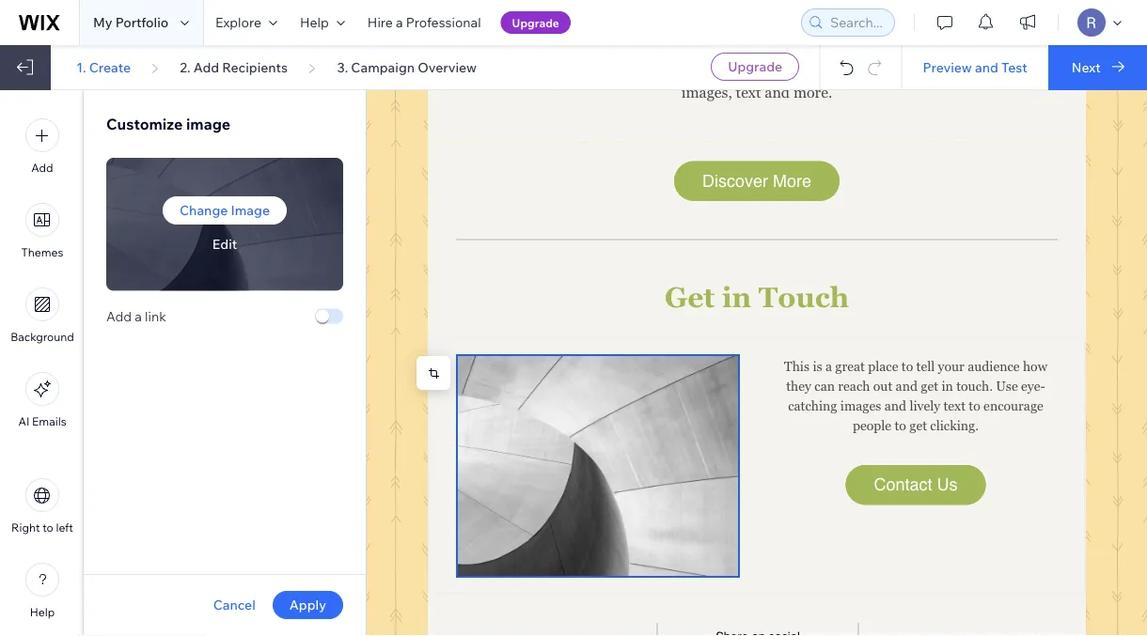 Task type: describe. For each thing, give the bounding box(es) containing it.
then
[[569, 42, 599, 59]]

reach
[[838, 379, 870, 394]]

themes button
[[21, 203, 63, 260]]

left
[[56, 521, 73, 535]]

preview
[[923, 59, 972, 75]]

contact us link
[[846, 466, 986, 505]]

brand.
[[460, 63, 503, 80]]

recipients
[[222, 59, 288, 75]]

add
[[990, 22, 1015, 39]]

Search... field
[[825, 9, 889, 36]]

1 horizontal spatial change
[[908, 63, 955, 80]]

create
[[89, 59, 131, 75]]

a for professional
[[396, 14, 403, 31]]

change image button
[[163, 196, 287, 225]]

a inside this is a great place to tell your audience how they can reach out and get in touch. use eye- catching images and lively text to encourage people to get clicking.
[[826, 359, 832, 374]]

edit button
[[212, 236, 237, 253]]

background
[[10, 330, 74, 344]]

overview
[[418, 59, 477, 75]]

2 horizontal spatial the
[[959, 63, 980, 80]]

double
[[804, 22, 852, 39]]

to right place
[[902, 359, 913, 374]]

position
[[984, 63, 1038, 80]]

to down double
[[830, 42, 843, 59]]

and down box
[[932, 42, 958, 59]]

more
[[773, 171, 812, 190]]

us
[[937, 476, 958, 495]]

touch.
[[957, 379, 993, 394]]

hire a professional
[[368, 14, 481, 31]]

this
[[801, 63, 825, 80]]

preview and test
[[923, 59, 1028, 75]]

use inside this is a great place to tell your audience how they can reach out and get in touch. use eye- catching images and lively text to encourage people to get clicking.
[[996, 379, 1018, 394]]

clicking.
[[931, 418, 979, 433]]

test
[[1002, 59, 1028, 75]]

3. campaign overview
[[337, 59, 477, 75]]

drop
[[613, 63, 645, 80]]

touch
[[759, 282, 849, 314]]

add a link
[[106, 308, 166, 325]]

professional
[[406, 14, 481, 31]]

to down touch.
[[969, 398, 981, 413]]

to inside right to left button
[[43, 521, 53, 535]]

apply
[[289, 597, 326, 614]]

to right people
[[895, 418, 907, 433]]

encourage
[[984, 398, 1044, 413]]

template
[[829, 63, 888, 80]]

text up the look
[[917, 22, 942, 39]]

get
[[665, 282, 715, 314]]

0 horizontal spatial of
[[989, 42, 1002, 59]]

1 horizontal spatial upgrade
[[728, 58, 783, 75]]

and left test
[[975, 59, 999, 75]]

more.
[[794, 84, 833, 101]]

1 horizontal spatial upgrade button
[[711, 53, 800, 81]]

feel
[[961, 42, 985, 59]]

text up colors,
[[658, 22, 683, 39]]

any
[[889, 22, 913, 39]]

they
[[787, 379, 812, 394]]

themes
[[21, 245, 63, 260]]

change
[[180, 202, 228, 218]]

audience
[[968, 359, 1020, 374]]

discover
[[703, 171, 768, 190]]

to down the look
[[891, 63, 905, 80]]

image
[[186, 115, 231, 134]]

add for add a link
[[106, 308, 132, 325]]

1 vertical spatial get
[[910, 418, 927, 433]]

hire
[[368, 14, 393, 31]]

add button
[[25, 119, 59, 175]]

0 vertical spatial get
[[921, 379, 939, 394]]

text inside this is a great place to tell your audience how they can reach out and get in touch. use eye- catching images and lively text to encourage people to get clicking.
[[944, 398, 966, 413]]

emails
[[32, 415, 66, 429]]

this
[[784, 359, 810, 374]]

look
[[900, 42, 929, 59]]

right
[[11, 521, 40, 535]]

tell inside this is a great place to tell your audience how they can reach out and get in touch. use eye- catching images and lively text to encourage people to get clicking.
[[917, 359, 935, 374]]

place
[[868, 359, 899, 374]]

edit
[[212, 236, 237, 252]]

campaign
[[351, 59, 415, 75]]

apply button
[[273, 592, 343, 620]]

can
[[815, 379, 835, 394]]

content,
[[511, 42, 565, 59]]

my
[[93, 14, 112, 31]]

elements
[[648, 63, 708, 80]]

to up colors,
[[687, 22, 700, 39]]

right to left button
[[11, 479, 73, 535]]

colors,
[[678, 42, 722, 59]]

1.
[[76, 59, 86, 75]]

customize image
[[106, 115, 231, 134]]



Task type: vqa. For each thing, say whether or not it's contained in the screenshot.
Right To Left Button
yes



Task type: locate. For each thing, give the bounding box(es) containing it.
customize
[[106, 115, 183, 134]]

cancel button
[[213, 597, 256, 614]]

0 horizontal spatial upgrade
[[512, 16, 559, 30]]

0 horizontal spatial a
[[135, 308, 142, 325]]

catching
[[788, 398, 838, 413]]

use lively images and catchy text to tell your story. double click any text box to add your own content, then change the colors, fonts and more to suit the look and feel of your brand. easily drag and drop elements anywhere on this template to change the position of images, text and more.
[[460, 22, 1058, 101]]

people
[[853, 418, 892, 433]]

2. add recipients
[[180, 59, 288, 75]]

your up position
[[1005, 42, 1036, 59]]

0 vertical spatial of
[[989, 42, 1002, 59]]

1 vertical spatial a
[[135, 308, 142, 325]]

the
[[653, 42, 674, 59], [875, 42, 897, 59], [959, 63, 980, 80]]

help button
[[289, 0, 356, 45], [25, 563, 59, 620]]

2 horizontal spatial add
[[194, 59, 219, 75]]

great
[[836, 359, 865, 374]]

and down 'out'
[[885, 398, 907, 413]]

add right 2.
[[194, 59, 219, 75]]

discover more link
[[674, 161, 840, 200]]

0 vertical spatial upgrade
[[512, 16, 559, 30]]

suit
[[847, 42, 872, 59]]

0 horizontal spatial tell
[[704, 22, 725, 39]]

use inside use lively images and catchy text to tell your story. double click any text box to add your own content, then change the colors, fonts and more to suit the look and feel of your brand. easily drag and drop elements anywhere on this template to change the position of images, text and more.
[[465, 22, 490, 39]]

link
[[145, 308, 166, 325]]

0 vertical spatial help button
[[289, 0, 356, 45]]

to
[[687, 22, 700, 39], [973, 22, 987, 39], [830, 42, 843, 59], [891, 63, 905, 80], [902, 359, 913, 374], [969, 398, 981, 413], [895, 418, 907, 433], [43, 521, 53, 535]]

1 vertical spatial use
[[996, 379, 1018, 394]]

1 vertical spatial upgrade
[[728, 58, 783, 75]]

change image
[[180, 202, 270, 218]]

explore
[[215, 14, 261, 31]]

0 horizontal spatial add
[[31, 161, 53, 175]]

add inside button
[[31, 161, 53, 175]]

0 vertical spatial images
[[533, 22, 579, 39]]

0 horizontal spatial in
[[722, 282, 752, 314]]

0 vertical spatial use
[[465, 22, 490, 39]]

1 horizontal spatial in
[[942, 379, 954, 394]]

ai
[[18, 415, 30, 429]]

discover more
[[703, 171, 812, 190]]

a for link
[[135, 308, 142, 325]]

fonts
[[726, 42, 759, 59]]

box
[[946, 22, 970, 39]]

lively inside use lively images and catchy text to tell your story. double click any text box to add your own content, then change the colors, fonts and more to suit the look and feel of your brand. easily drag and drop elements anywhere on this template to change the position of images, text and more.
[[494, 22, 529, 39]]

add for add
[[31, 161, 53, 175]]

1 vertical spatial help button
[[25, 563, 59, 620]]

1 vertical spatial add
[[31, 161, 53, 175]]

of
[[989, 42, 1002, 59], [1042, 63, 1055, 80]]

the down feel
[[959, 63, 980, 80]]

to left left
[[43, 521, 53, 535]]

upgrade button up the content,
[[501, 11, 571, 34]]

my portfolio
[[93, 14, 169, 31]]

1. create link
[[76, 59, 131, 76]]

1 horizontal spatial help button
[[289, 0, 356, 45]]

upgrade
[[512, 16, 559, 30], [728, 58, 783, 75]]

contact
[[874, 476, 933, 495]]

0 horizontal spatial use
[[465, 22, 490, 39]]

add
[[194, 59, 219, 75], [31, 161, 53, 175], [106, 308, 132, 325]]

ai emails
[[18, 415, 66, 429]]

next
[[1072, 59, 1101, 75]]

lively inside this is a great place to tell your audience how they can reach out and get in touch. use eye- catching images and lively text to encourage people to get clicking.
[[910, 398, 941, 413]]

lively up clicking.
[[910, 398, 941, 413]]

and right 'out'
[[896, 379, 918, 394]]

images inside this is a great place to tell your audience how they can reach out and get in touch. use eye- catching images and lively text to encourage people to get clicking.
[[841, 398, 882, 413]]

tell inside use lively images and catchy text to tell your story. double click any text box to add your own content, then change the colors, fonts and more to suit the look and feel of your brand. easily drag and drop elements anywhere on this template to change the position of images, text and more.
[[704, 22, 725, 39]]

0 vertical spatial a
[[396, 14, 403, 31]]

background button
[[10, 288, 74, 344]]

get left touch.
[[921, 379, 939, 394]]

2. add recipients link
[[180, 59, 288, 76]]

in left touch.
[[942, 379, 954, 394]]

0 horizontal spatial lively
[[494, 22, 529, 39]]

upgrade up the content,
[[512, 16, 559, 30]]

the down 'any'
[[875, 42, 897, 59]]

a right hire
[[396, 14, 403, 31]]

1 horizontal spatial a
[[396, 14, 403, 31]]

1 horizontal spatial add
[[106, 308, 132, 325]]

on
[[780, 63, 797, 80]]

0 horizontal spatial help button
[[25, 563, 59, 620]]

use up own
[[465, 22, 490, 39]]

story.
[[762, 22, 800, 39]]

get left clicking.
[[910, 418, 927, 433]]

images,
[[682, 84, 732, 101]]

1 vertical spatial change
[[908, 63, 955, 80]]

is
[[813, 359, 823, 374]]

0 vertical spatial lively
[[494, 22, 529, 39]]

change up drop
[[602, 42, 649, 59]]

add inside "link"
[[194, 59, 219, 75]]

your inside this is a great place to tell your audience how they can reach out and get in touch. use eye- catching images and lively text to encourage people to get clicking.
[[938, 359, 965, 374]]

0 vertical spatial in
[[722, 282, 752, 314]]

1 horizontal spatial the
[[875, 42, 897, 59]]

1 vertical spatial tell
[[917, 359, 935, 374]]

easily
[[507, 63, 547, 80]]

own
[[479, 42, 507, 59]]

a inside 'link'
[[396, 14, 403, 31]]

upgrade button
[[501, 11, 571, 34], [711, 53, 800, 81]]

add left link
[[106, 308, 132, 325]]

0 vertical spatial tell
[[704, 22, 725, 39]]

right to left
[[11, 521, 73, 535]]

1 horizontal spatial lively
[[910, 398, 941, 413]]

your
[[729, 22, 759, 39], [1019, 22, 1049, 39], [1005, 42, 1036, 59], [938, 359, 965, 374]]

0 horizontal spatial the
[[653, 42, 674, 59]]

click
[[855, 22, 886, 39]]

how
[[1023, 359, 1048, 374]]

lively up own
[[494, 22, 529, 39]]

and down story.
[[763, 42, 788, 59]]

help left hire
[[300, 14, 329, 31]]

drag
[[551, 63, 581, 80]]

1. create
[[76, 59, 131, 75]]

ai emails button
[[18, 372, 66, 429]]

image
[[231, 202, 270, 218]]

next button
[[1049, 45, 1148, 90]]

2.
[[180, 59, 191, 75]]

3.
[[337, 59, 348, 75]]

in right the get
[[722, 282, 752, 314]]

out
[[874, 379, 893, 394]]

use
[[465, 22, 490, 39], [996, 379, 1018, 394]]

0 horizontal spatial help
[[30, 606, 55, 620]]

eye-
[[1022, 379, 1046, 394]]

1 vertical spatial help
[[30, 606, 55, 620]]

anywhere
[[712, 63, 776, 80]]

0 vertical spatial upgrade button
[[501, 11, 571, 34]]

hire a professional link
[[356, 0, 493, 45]]

1 horizontal spatial help
[[300, 14, 329, 31]]

help down right to left on the bottom
[[30, 606, 55, 620]]

0 horizontal spatial images
[[533, 22, 579, 39]]

images inside use lively images and catchy text to tell your story. double click any text box to add your own content, then change the colors, fonts and more to suit the look and feel of your brand. easily drag and drop elements anywhere on this template to change the position of images, text and more.
[[533, 22, 579, 39]]

0 vertical spatial change
[[602, 42, 649, 59]]

portfolio
[[115, 14, 169, 31]]

images down reach
[[841, 398, 882, 413]]

upgrade down story.
[[728, 58, 783, 75]]

tell up colors,
[[704, 22, 725, 39]]

use up encourage
[[996, 379, 1018, 394]]

2 vertical spatial a
[[826, 359, 832, 374]]

tell right place
[[917, 359, 935, 374]]

cancel
[[213, 597, 256, 614]]

a right is
[[826, 359, 832, 374]]

add up themes button
[[31, 161, 53, 175]]

2 horizontal spatial a
[[826, 359, 832, 374]]

0 vertical spatial add
[[194, 59, 219, 75]]

upgrade button down story.
[[711, 53, 800, 81]]

images up the content,
[[533, 22, 579, 39]]

1 horizontal spatial use
[[996, 379, 1018, 394]]

1 horizontal spatial tell
[[917, 359, 935, 374]]

help button up the 3.
[[289, 0, 356, 45]]

1 vertical spatial in
[[942, 379, 954, 394]]

2 vertical spatial add
[[106, 308, 132, 325]]

1 horizontal spatial images
[[841, 398, 882, 413]]

help
[[300, 14, 329, 31], [30, 606, 55, 620]]

help button down right to left on the bottom
[[25, 563, 59, 620]]

of right feel
[[989, 42, 1002, 59]]

1 vertical spatial images
[[841, 398, 882, 413]]

0 horizontal spatial upgrade button
[[501, 11, 571, 34]]

change down the look
[[908, 63, 955, 80]]

text down anywhere
[[736, 84, 761, 101]]

lively
[[494, 22, 529, 39], [910, 398, 941, 413]]

your up touch.
[[938, 359, 965, 374]]

to up feel
[[973, 22, 987, 39]]

0 vertical spatial help
[[300, 14, 329, 31]]

of right test
[[1042, 63, 1055, 80]]

a left link
[[135, 308, 142, 325]]

more
[[792, 42, 826, 59]]

this is a great place to tell your audience how they can reach out and get in touch. use eye- catching images and lively text to encourage people to get clicking.
[[784, 359, 1048, 433]]

1 vertical spatial lively
[[910, 398, 941, 413]]

0 horizontal spatial change
[[602, 42, 649, 59]]

and down on
[[765, 84, 790, 101]]

text
[[658, 22, 683, 39], [917, 22, 942, 39], [736, 84, 761, 101], [944, 398, 966, 413]]

your right add
[[1019, 22, 1049, 39]]

3. campaign overview link
[[337, 59, 477, 76]]

the up elements
[[653, 42, 674, 59]]

and up then at the top
[[583, 22, 608, 39]]

get
[[921, 379, 939, 394], [910, 418, 927, 433]]

text up clicking.
[[944, 398, 966, 413]]

1 horizontal spatial of
[[1042, 63, 1055, 80]]

and down then at the top
[[584, 63, 609, 80]]

your up fonts
[[729, 22, 759, 39]]

in
[[722, 282, 752, 314], [942, 379, 954, 394]]

1 vertical spatial upgrade button
[[711, 53, 800, 81]]

in inside this is a great place to tell your audience how they can reach out and get in touch. use eye- catching images and lively text to encourage people to get clicking.
[[942, 379, 954, 394]]

1 vertical spatial of
[[1042, 63, 1055, 80]]



